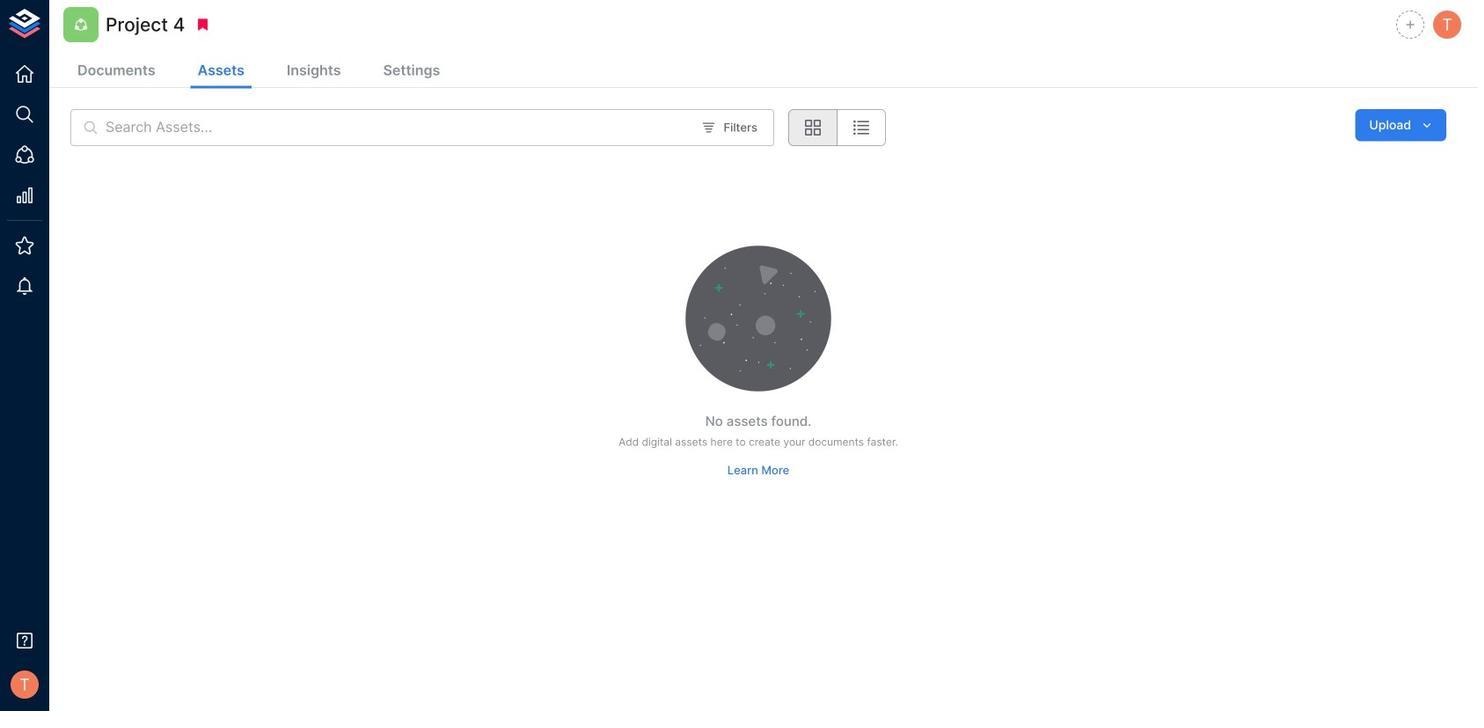 Task type: locate. For each thing, give the bounding box(es) containing it.
group
[[789, 109, 886, 146]]

Search Assets... text field
[[106, 109, 691, 146]]

remove bookmark image
[[195, 17, 211, 33]]



Task type: vqa. For each thing, say whether or not it's contained in the screenshot.
Subscription
no



